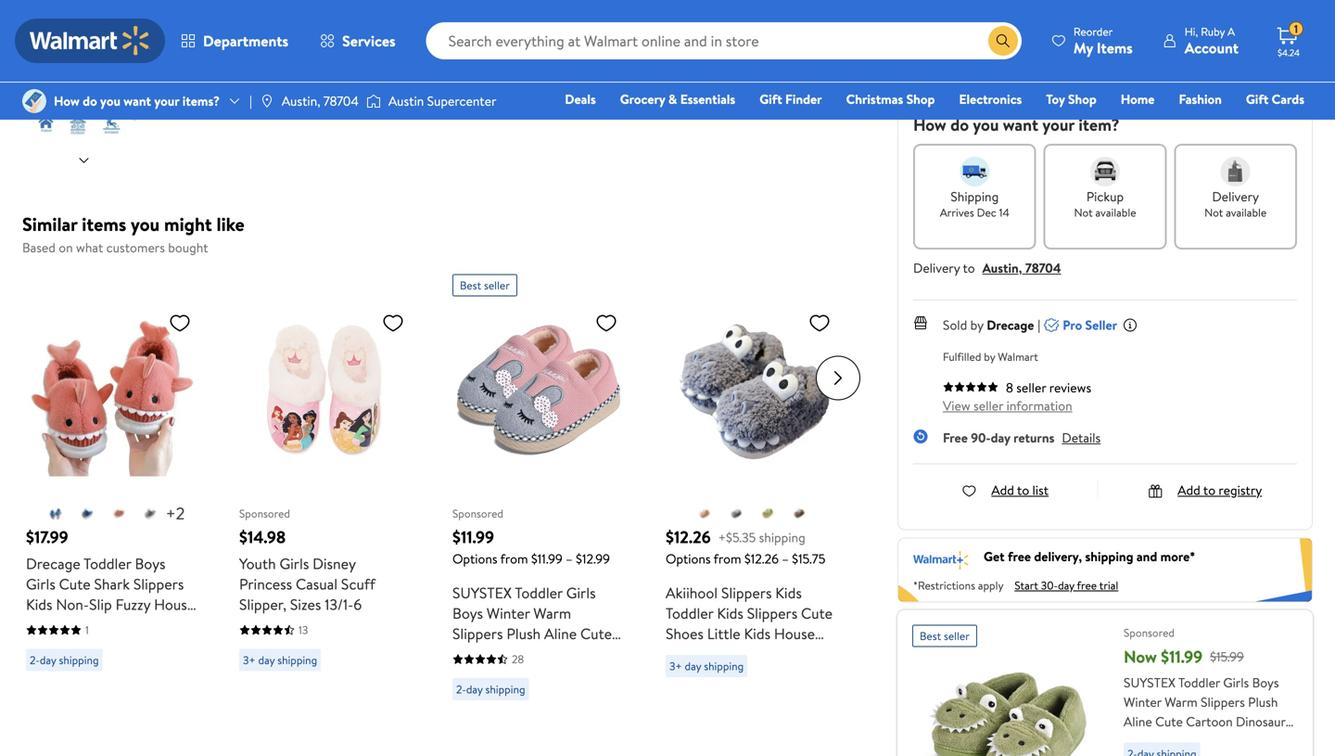 Task type: locate. For each thing, give the bounding box(es) containing it.
girls inside $17.99 drecage toddler boys girls cute shark slippers kids non-slip fuzzy house bedroom slippers
[[26, 574, 56, 594]]

delivery down arrives
[[914, 259, 961, 277]]

delivery to austin, 78704
[[914, 259, 1062, 277]]

slippers down $12.26 +$5.35 shipping options from $12.26 – $15.75
[[722, 583, 772, 603]]

sponsored inside the sponsored now $11.99 $15.99 suystex toddler girls boys winter warm slippers plush aline cute cartoon dinosaur bedroom house indoor shoes
[[1124, 625, 1175, 640]]

 image
[[260, 94, 274, 109]]

sponsored for $11.99
[[453, 506, 504, 521]]

you
[[100, 92, 121, 110], [974, 113, 1000, 136], [131, 211, 160, 237]]

0 vertical spatial drecage
[[987, 316, 1035, 334]]

intent image for pickup image
[[1091, 157, 1121, 186]]

delivery for to
[[914, 259, 961, 277]]

0 vertical spatial delivery
[[1213, 187, 1260, 205]]

half-wrapped blue image
[[80, 506, 94, 521]]

$11.99
[[453, 526, 494, 549], [531, 550, 563, 568], [1162, 645, 1203, 668]]

home
[[1121, 90, 1155, 108], [797, 644, 836, 664]]

coffee image
[[792, 506, 807, 521]]

$12.26 down +$5.35
[[745, 550, 779, 568]]

you up customers
[[131, 211, 160, 237]]

3+ day shipping down little
[[670, 658, 744, 674]]

1 horizontal spatial $12.26
[[745, 550, 779, 568]]

slippers down akiihool
[[666, 644, 717, 664]]

winter down now on the bottom right of page
[[1124, 693, 1162, 711]]

do
[[83, 92, 97, 110], [951, 113, 970, 136]]

1 horizontal spatial indoor
[[1218, 732, 1255, 750]]

home right '(grey,7)'
[[797, 644, 836, 664]]

free 90-day returns details
[[944, 429, 1101, 447]]

1 vertical spatial suystex
[[1124, 673, 1176, 691]]

2 vertical spatial boys
[[1253, 673, 1280, 691]]

0 vertical spatial by
[[971, 316, 984, 334]]

add to registry button
[[1149, 481, 1263, 499]]

girls
[[280, 553, 309, 574], [26, 574, 56, 594], [567, 583, 596, 603], [1224, 673, 1250, 691]]

toddler down $15.99
[[1179, 673, 1221, 691]]

1 product group from the left
[[26, 267, 199, 708]]

1 vertical spatial how
[[914, 113, 947, 136]]

2 available from the left
[[1227, 205, 1267, 220]]

0 horizontal spatial home
[[797, 644, 836, 664]]

2 add from the left
[[1178, 481, 1201, 499]]

1 vertical spatial home
[[797, 644, 836, 664]]

1 vertical spatial shoes
[[543, 664, 581, 685]]

registry
[[1092, 116, 1139, 134]]

from up suystex toddler girls boys winter warm slippers plush aline cute cartoon-design bedroom house indoor shoes
[[501, 550, 528, 568]]

slippers up the cartoon on the bottom of page
[[1202, 693, 1246, 711]]

0 horizontal spatial 3+
[[243, 652, 256, 668]]

8
[[1007, 379, 1014, 397]]

shipping
[[759, 528, 806, 546], [1086, 547, 1134, 565], [59, 652, 99, 668], [278, 652, 317, 668], [704, 658, 744, 674], [486, 681, 526, 697]]

0 vertical spatial shoes
[[666, 623, 704, 644]]

0 horizontal spatial want
[[124, 92, 151, 110]]

0 vertical spatial $11.99
[[453, 526, 494, 549]]

cartoon
[[1187, 712, 1234, 730]]

warm up design at the left bottom
[[534, 603, 572, 623]]

1 vertical spatial 2-day shipping
[[456, 681, 526, 697]]

1 horizontal spatial available
[[1227, 205, 1267, 220]]

day down cartoon-
[[466, 681, 483, 697]]

sponsored inside sponsored $11.99 options from $11.99 – $12.99
[[453, 506, 504, 521]]

item?
[[1079, 113, 1120, 136]]

cute left shark
[[59, 574, 91, 594]]

0 vertical spatial want
[[124, 92, 151, 110]]

pro seller info image
[[1124, 318, 1138, 332]]

| right items?
[[250, 92, 252, 110]]

1 horizontal spatial do
[[951, 113, 970, 136]]

0 vertical spatial 78704
[[324, 92, 359, 110]]

1 horizontal spatial shoes
[[666, 623, 704, 644]]

1 down 'non-' at the bottom left of the page
[[85, 622, 89, 638]]

delivery inside delivery not available
[[1213, 187, 1260, 205]]

1 horizontal spatial 1
[[1295, 21, 1299, 37]]

3+ day shipping down 13
[[243, 652, 317, 668]]

toy
[[1047, 90, 1066, 108]]

3 product group from the left
[[453, 267, 625, 708]]

slippers right little
[[747, 603, 798, 623]]

 image down walmart image
[[22, 89, 46, 113]]

0 vertical spatial 1
[[1295, 21, 1299, 37]]

walmart plus image
[[914, 547, 969, 570]]

plush inside suystex toddler girls boys winter warm slippers plush aline cute cartoon-design bedroom house indoor shoes
[[507, 623, 541, 644]]

2 horizontal spatial to
[[1204, 481, 1216, 499]]

slippers inside suystex toddler girls boys winter warm slippers plush aline cute cartoon-design bedroom house indoor shoes
[[453, 623, 503, 644]]

trial
[[1100, 577, 1119, 593]]

shipping up trial
[[1086, 547, 1134, 565]]

shop right toy at right top
[[1069, 90, 1097, 108]]

boys inside $17.99 drecage toddler boys girls cute shark slippers kids non-slip fuzzy house bedroom slippers
[[135, 553, 166, 574]]

austin, down departments
[[282, 92, 321, 110]]

78704
[[324, 92, 359, 110], [1026, 259, 1062, 277]]

1 vertical spatial best
[[920, 628, 942, 644]]

2 horizontal spatial shoes
[[1258, 732, 1292, 750]]

drecage up walmart
[[987, 316, 1035, 334]]

items
[[82, 211, 126, 237]]

1 horizontal spatial how
[[914, 113, 947, 136]]

by
[[971, 316, 984, 334], [985, 349, 996, 365]]

available in additional 2 variants element
[[166, 502, 185, 525]]

0 vertical spatial austin,
[[282, 92, 321, 110]]

3+ down slipper,
[[243, 652, 256, 668]]

day inside get free delivery, shipping and more* banner
[[1059, 577, 1075, 593]]

2-day shipping down 'non-' at the bottom left of the page
[[30, 652, 99, 668]]

grocery & essentials
[[620, 90, 736, 108]]

dinosaur up the reorder
[[1030, 5, 1080, 23]]

1 vertical spatial warm
[[720, 644, 758, 664]]

2 – from the left
[[782, 550, 789, 568]]

1 shop from the left
[[907, 90, 936, 108]]

to left registry
[[1204, 481, 1216, 499]]

1 add from the left
[[992, 481, 1015, 499]]

kids inside $17.99 drecage toddler boys girls cute shark slippers kids non-slip fuzzy house bedroom slippers
[[26, 594, 52, 615]]

1 vertical spatial boys
[[453, 603, 483, 623]]

1 vertical spatial austin,
[[983, 259, 1023, 277]]

gift left cards
[[1247, 90, 1269, 108]]

you down electronics on the top right
[[974, 113, 1000, 136]]

search icon image
[[996, 33, 1011, 48]]

1 vertical spatial aline
[[1124, 712, 1153, 730]]

by right 'sold'
[[971, 316, 984, 334]]

1 vertical spatial 1
[[85, 622, 89, 638]]

toddler up slip
[[84, 553, 131, 574]]

home up registry link
[[1121, 90, 1155, 108]]

and
[[1137, 547, 1158, 565]]

bedroom left slip
[[26, 615, 85, 635]]

cute right design at the left bottom
[[581, 623, 612, 644]]

2 vertical spatial warm
[[1165, 693, 1198, 711]]

shoes inside suystex toddler girls boys winter warm slippers plush aline cute cartoon-design bedroom house indoor shoes
[[543, 664, 581, 685]]

$14.98
[[239, 526, 286, 549]]

austin, down 14
[[983, 259, 1023, 277]]

0 horizontal spatial available
[[1096, 205, 1137, 220]]

day down view seller information link
[[991, 429, 1011, 447]]

3+ for $14.98
[[243, 652, 256, 668]]

add to favorites list, drecage toddler boys girls cute shark slippers kids non-slip fuzzy house bedroom slippers image
[[169, 311, 191, 334]]

slippers right shark
[[133, 574, 184, 594]]

2 vertical spatial $11.99
[[1162, 645, 1203, 668]]

not inside delivery not available
[[1205, 205, 1224, 220]]

0 horizontal spatial warm
[[534, 603, 572, 623]]

girls inside the sponsored now $11.99 $15.99 suystex toddler girls boys winter warm slippers plush aline cute cartoon dinosaur bedroom house indoor shoes
[[1224, 673, 1250, 691]]

1 horizontal spatial by
[[985, 349, 996, 365]]

how down the christmas shop
[[914, 113, 947, 136]]

girls left 'non-' at the bottom left of the page
[[26, 574, 56, 594]]

bedroom inside $17.99 drecage toddler boys girls cute shark slippers kids non-slip fuzzy house bedroom slippers
[[26, 615, 85, 635]]

shipping down 28 on the bottom of page
[[486, 681, 526, 697]]

to for registry
[[1204, 481, 1216, 499]]

1 horizontal spatial best
[[920, 628, 942, 644]]

1 vertical spatial indoor
[[1218, 732, 1255, 750]]

your down toy at right top
[[1043, 113, 1075, 136]]

3+ day shipping for $14.98
[[243, 652, 317, 668]]

from inside $12.26 +$5.35 shipping options from $12.26 – $15.75
[[714, 550, 742, 568]]

house left 28 on the bottom of page
[[453, 664, 494, 685]]

available for pickup
[[1096, 205, 1137, 220]]

product group
[[26, 267, 199, 708], [239, 267, 412, 708], [453, 267, 625, 708], [666, 267, 839, 708]]

2 horizontal spatial sponsored
[[1124, 625, 1175, 640]]

2 vertical spatial shoes
[[1258, 732, 1292, 750]]

winter inside the sponsored now $11.99 $15.99 suystex toddler girls boys winter warm slippers plush aline cute cartoon dinosaur bedroom house indoor shoes
[[1124, 693, 1162, 711]]

toddler down sponsored $11.99 options from $11.99 – $12.99
[[515, 583, 563, 603]]

1 vertical spatial bedroom
[[560, 644, 619, 664]]

2 horizontal spatial warm
[[1165, 693, 1198, 711]]

| left pro
[[1038, 316, 1041, 334]]

gift cards registry
[[1092, 90, 1305, 134]]

 image for austin supercenter
[[366, 92, 381, 110]]

0 horizontal spatial how
[[54, 92, 80, 110]]

toddler inside suystex toddler girls boys winter warm slippers plush aline cute cartoon-design bedroom house indoor shoes
[[515, 583, 563, 603]]

services
[[342, 31, 396, 51]]

austin supercenter
[[389, 92, 497, 110]]

 image
[[22, 89, 46, 113], [366, 92, 381, 110]]

sold by drecage
[[944, 316, 1035, 334]]

not down intent image for pickup
[[1075, 205, 1093, 220]]

seller
[[1086, 316, 1118, 334]]

(grey,7)
[[714, 664, 766, 685]]

0 horizontal spatial indoor
[[497, 664, 539, 685]]

toddler inside the sponsored now $11.99 $15.99 suystex toddler girls boys winter warm slippers plush aline cute cartoon dinosaur bedroom house indoor shoes
[[1179, 673, 1221, 691]]

girls down $12.99
[[567, 583, 596, 603]]

product group containing $12.26
[[666, 267, 839, 708]]

add for add to list
[[992, 481, 1015, 499]]

get free delivery, shipping and more*
[[984, 547, 1196, 565]]

13/1-
[[325, 594, 354, 615]]

by for fulfilled
[[985, 349, 996, 365]]

now $11.99 group
[[898, 610, 1314, 756]]

$12.26 down the red image
[[666, 526, 711, 549]]

1 horizontal spatial options
[[666, 550, 711, 568]]

christmas shop
[[847, 90, 936, 108]]

gift cards link
[[1238, 89, 1314, 109]]

$12.26
[[666, 526, 711, 549], [745, 550, 779, 568]]

free
[[944, 429, 968, 447]]

0 vertical spatial boys
[[135, 553, 166, 574]]

to left list
[[1018, 481, 1030, 499]]

90-
[[972, 429, 991, 447]]

free left trial
[[1078, 577, 1098, 593]]

0 vertical spatial do
[[83, 92, 97, 110]]

list
[[1033, 481, 1049, 499]]

pro seller
[[1063, 316, 1118, 334]]

essentials
[[681, 90, 736, 108]]

shoes inside akiihool slippers kids toddler kids slippers cute shoes little kids house slippers warm cute home slipper (grey,7)
[[666, 623, 704, 644]]

1 horizontal spatial bedroom
[[560, 644, 619, 664]]

aline inside suystex toddler girls boys winter warm slippers plush aline cute cartoon-design bedroom house indoor shoes
[[545, 623, 577, 644]]

day down the delivery, at the right
[[1059, 577, 1075, 593]]

2 gift from the left
[[1247, 90, 1269, 108]]

cute down $15.75
[[802, 603, 833, 623]]

1 from from the left
[[501, 550, 528, 568]]

slippers down shark
[[89, 615, 140, 635]]

0 horizontal spatial best
[[460, 277, 482, 293]]

0 vertical spatial warm
[[534, 603, 572, 623]]

free
[[1008, 547, 1032, 565], [1078, 577, 1098, 593]]

want for items?
[[124, 92, 151, 110]]

suystex down now on the bottom right of page
[[1124, 673, 1176, 691]]

warm inside suystex toddler girls boys winter warm slippers plush aline cute cartoon-design bedroom house indoor shoes
[[534, 603, 572, 623]]

0 vertical spatial indoor
[[497, 664, 539, 685]]

aline inside the sponsored now $11.99 $15.99 suystex toddler girls boys winter warm slippers plush aline cute cartoon dinosaur bedroom house indoor shoes
[[1124, 712, 1153, 730]]

akiihool slippers kids toddler kids slippers cute shoes little kids house slippers warm cute home slipper (grey,7)
[[666, 583, 836, 685]]

red image
[[698, 506, 712, 521]]

2 not from the left
[[1205, 205, 1224, 220]]

kids left 'non-' at the bottom left of the page
[[26, 594, 52, 615]]

you inside similar items you might like based on what customers bought
[[131, 211, 160, 237]]

1 horizontal spatial gift
[[1247, 90, 1269, 108]]

available inside delivery not available
[[1227, 205, 1267, 220]]

3+ day shipping
[[243, 652, 317, 668], [670, 658, 744, 674]]

my
[[1074, 38, 1094, 58]]

0 horizontal spatial boys
[[135, 553, 166, 574]]

$15.75
[[792, 550, 826, 568]]

add to favorites list, akiihool slippers kids toddler kids slippers cute shoes little kids house slippers warm cute home slipper (grey,7) image
[[809, 311, 831, 334]]

delivery for not
[[1213, 187, 1260, 205]]

slip
[[89, 594, 112, 615]]

– left $15.75
[[782, 550, 789, 568]]

sponsored for $14.98
[[239, 506, 290, 521]]

suystex up cartoon-
[[453, 583, 512, 603]]

warm up the cartoon on the bottom of page
[[1165, 693, 1198, 711]]

your left items?
[[154, 92, 179, 110]]

bedroom right design at the left bottom
[[560, 644, 619, 664]]

want left items?
[[124, 92, 151, 110]]

gift inside gift cards registry
[[1247, 90, 1269, 108]]

0 horizontal spatial 3+ day shipping
[[243, 652, 317, 668]]

best inside now $11.99 group
[[920, 628, 942, 644]]

1 horizontal spatial 3+
[[670, 658, 682, 674]]

house right fuzzy
[[154, 594, 195, 615]]

dinosaur inside the sponsored now $11.99 $15.99 suystex toddler girls boys winter warm slippers plush aline cute cartoon dinosaur bedroom house indoor shoes
[[1237, 712, 1286, 730]]

2 shop from the left
[[1069, 90, 1097, 108]]

– left $12.99
[[566, 550, 573, 568]]

ruby
[[1202, 24, 1226, 39]]

do for how do you want your items?
[[83, 92, 97, 110]]

available down intent image for pickup
[[1096, 205, 1137, 220]]

0 vertical spatial you
[[100, 92, 121, 110]]

1 horizontal spatial from
[[714, 550, 742, 568]]

1 available from the left
[[1096, 205, 1137, 220]]

0 horizontal spatial shop
[[907, 90, 936, 108]]

aline down now on the bottom right of page
[[1124, 712, 1153, 730]]

2 options from the left
[[666, 550, 711, 568]]

delivery down intent image for delivery
[[1213, 187, 1260, 205]]

drecage inside $17.99 drecage toddler boys girls cute shark slippers kids non-slip fuzzy house bedroom slippers
[[26, 553, 80, 574]]

shop
[[907, 90, 936, 108], [1069, 90, 1097, 108]]

cute left the cartoon on the bottom of page
[[1156, 712, 1184, 730]]

not down intent image for delivery
[[1205, 205, 1224, 220]]

girls right youth
[[280, 553, 309, 574]]

austin,
[[282, 92, 321, 110], [983, 259, 1023, 277]]

$17.99 drecage toddler boys girls cute shark slippers kids non-slip fuzzy house bedroom slippers
[[26, 526, 195, 635]]

1 horizontal spatial not
[[1205, 205, 1224, 220]]

–
[[566, 550, 573, 568], [782, 550, 789, 568]]

a
[[1228, 24, 1236, 39]]

free right get
[[1008, 547, 1032, 565]]

0 horizontal spatial 2-
[[30, 652, 40, 668]]

half-wrapped gray image
[[143, 506, 158, 521]]

house right little
[[775, 623, 815, 644]]

girls down $15.99
[[1224, 673, 1250, 691]]

sponsored inside sponsored $14.98 youth girls disney princess casual scuff slipper, sizes 13/1-6
[[239, 506, 290, 521]]

boys inside suystex toddler girls boys winter warm slippers plush aline cute cartoon-design bedroom house indoor shoes
[[453, 603, 483, 623]]

from inside sponsored $11.99 options from $11.99 – $12.99
[[501, 550, 528, 568]]

0 vertical spatial 2-
[[30, 652, 40, 668]]

0 horizontal spatial winter
[[487, 603, 530, 623]]

bedroom down now on the bottom right of page
[[1124, 732, 1176, 750]]

scuff
[[341, 574, 376, 594]]

0 horizontal spatial 1
[[85, 622, 89, 638]]

1 horizontal spatial suystex
[[1124, 673, 1176, 691]]

not for pickup
[[1075, 205, 1093, 220]]

to left austin, 78704 button
[[963, 259, 976, 277]]

walmart image
[[30, 26, 150, 56]]

day down slipper,
[[258, 652, 275, 668]]

1 horizontal spatial shop
[[1069, 90, 1097, 108]]

half-wrapped red image
[[111, 506, 126, 521]]

shoes
[[666, 623, 704, 644], [543, 664, 581, 685], [1258, 732, 1292, 750]]

information
[[1007, 397, 1073, 415]]

1 horizontal spatial boys
[[453, 603, 483, 623]]

1 horizontal spatial 3+ day shipping
[[670, 658, 744, 674]]

start 30-day free trial
[[1015, 577, 1119, 593]]

gift left 'finder'
[[760, 90, 783, 108]]

gray image
[[729, 506, 744, 521]]

shipping down little
[[704, 658, 744, 674]]

princess
[[239, 574, 292, 594]]

$11.99 inside the sponsored now $11.99 $15.99 suystex toddler girls boys winter warm slippers plush aline cute cartoon dinosaur bedroom house indoor shoes
[[1162, 645, 1203, 668]]

1 up $4.24
[[1295, 21, 1299, 37]]

girls inside suystex toddler girls boys winter warm slippers plush aline cute cartoon-design bedroom house indoor shoes
[[567, 583, 596, 603]]

3+ for +$5.35
[[670, 658, 682, 674]]

bedroom
[[26, 615, 85, 635], [560, 644, 619, 664], [1124, 732, 1176, 750]]

available
[[1096, 205, 1137, 220], [1227, 205, 1267, 220]]

not inside pickup not available
[[1075, 205, 1093, 220]]

 image left austin
[[366, 92, 381, 110]]

1 vertical spatial $11.99
[[531, 550, 563, 568]]

1 vertical spatial plush
[[1249, 693, 1279, 711]]

0 vertical spatial free
[[1008, 547, 1032, 565]]

akiihool slippers kids toddler kids slippers cute shoes little kids house slippers warm cute home slipper (grey,7) image
[[666, 304, 839, 476]]

registry
[[1219, 481, 1263, 499]]

drecage down $17.99
[[26, 553, 80, 574]]

options inside sponsored $11.99 options from $11.99 – $12.99
[[453, 550, 498, 568]]

1 – from the left
[[566, 550, 573, 568]]

1 horizontal spatial home
[[1121, 90, 1155, 108]]

toddler up slipper in the bottom of the page
[[666, 603, 714, 623]]

warm inside akiihool slippers kids toddler kids slippers cute shoes little kids house slippers warm cute home slipper (grey,7)
[[720, 644, 758, 664]]

by right fulfilled
[[985, 349, 996, 365]]

want down electronics link
[[1004, 113, 1039, 136]]

1 horizontal spatial to
[[1018, 481, 1030, 499]]

2 product group from the left
[[239, 267, 412, 708]]

green image
[[761, 506, 776, 521]]

house down the cartoon on the bottom of page
[[1180, 732, 1215, 750]]

toddler
[[84, 553, 131, 574], [515, 583, 563, 603], [666, 603, 714, 623], [1179, 673, 1221, 691]]

0 horizontal spatial |
[[250, 92, 252, 110]]

1 horizontal spatial 2-day shipping
[[456, 681, 526, 697]]

shop right christmas
[[907, 90, 936, 108]]

next slide for similar items you might like list image
[[816, 356, 861, 400]]

house inside the sponsored now $11.99 $15.99 suystex toddler girls boys winter warm slippers plush aline cute cartoon dinosaur bedroom house indoor shoes
[[1180, 732, 1215, 750]]

1 not from the left
[[1075, 205, 1093, 220]]

boys inside the sponsored now $11.99 $15.99 suystex toddler girls boys winter warm slippers plush aline cute cartoon dinosaur bedroom house indoor shoes
[[1253, 673, 1280, 691]]

0 vertical spatial best
[[460, 277, 482, 293]]

0 horizontal spatial not
[[1075, 205, 1093, 220]]

1 vertical spatial you
[[974, 113, 1000, 136]]

house
[[154, 594, 195, 615], [775, 623, 815, 644], [453, 664, 494, 685], [1180, 732, 1215, 750]]

slipper,
[[239, 594, 287, 615]]

3+ left '(grey,7)'
[[670, 658, 682, 674]]

debit
[[1194, 116, 1226, 134]]

1 horizontal spatial best seller
[[920, 628, 970, 644]]

1 horizontal spatial you
[[131, 211, 160, 237]]

available down intent image for delivery
[[1227, 205, 1267, 220]]

items
[[1097, 38, 1133, 58]]

best seller inside now $11.99 group
[[920, 628, 970, 644]]

0 horizontal spatial sponsored
[[239, 506, 290, 521]]

warm right slipper in the bottom of the page
[[720, 644, 758, 664]]

sponsored
[[239, 506, 290, 521], [453, 506, 504, 521], [1124, 625, 1175, 640]]

1 vertical spatial free
[[1078, 577, 1098, 593]]

0 vertical spatial plush
[[507, 623, 541, 644]]

winter up 28 on the bottom of page
[[487, 603, 530, 623]]

supercenter
[[427, 92, 497, 110]]

add left registry
[[1178, 481, 1201, 499]]

0 horizontal spatial aline
[[545, 623, 577, 644]]

suystex inside suystex toddler girls boys winter warm slippers plush aline cute cartoon-design bedroom house indoor shoes
[[453, 583, 512, 603]]

shark
[[94, 574, 130, 594]]

0 horizontal spatial by
[[971, 316, 984, 334]]

want
[[124, 92, 151, 110], [1004, 113, 1039, 136]]

1 options from the left
[[453, 550, 498, 568]]

plush
[[507, 623, 541, 644], [1249, 693, 1279, 711]]

you down walmart image
[[100, 92, 121, 110]]

0 horizontal spatial from
[[501, 550, 528, 568]]

dinosaur
[[1030, 5, 1080, 23], [1237, 712, 1286, 730]]

4 product group from the left
[[666, 267, 839, 708]]

1 horizontal spatial plush
[[1249, 693, 1279, 711]]

girls inside sponsored $14.98 youth girls disney princess casual scuff slipper, sizes 13/1-6
[[280, 553, 309, 574]]

2 horizontal spatial $11.99
[[1162, 645, 1203, 668]]

drecage toddler boys girls cute shark slippers kids non-slip fuzzy house bedroom slippers image
[[26, 304, 199, 476]]

1 horizontal spatial want
[[1004, 113, 1039, 136]]

from down +$5.35
[[714, 550, 742, 568]]

do down electronics on the top right
[[951, 113, 970, 136]]

house inside akiihool slippers kids toddler kids slippers cute shoes little kids house slippers warm cute home slipper (grey,7)
[[775, 623, 815, 644]]

1 horizontal spatial add
[[1178, 481, 1201, 499]]

1 gift from the left
[[760, 90, 783, 108]]

toy shop link
[[1038, 89, 1106, 109]]

available inside pickup not available
[[1096, 205, 1137, 220]]

$15.99
[[1211, 648, 1245, 666]]

aline right cartoon-
[[545, 623, 577, 644]]

actual color list
[[910, 31, 1302, 98]]

1 horizontal spatial sponsored
[[453, 506, 504, 521]]

0 horizontal spatial delivery
[[914, 259, 961, 277]]

shipping down 'non-' at the bottom left of the page
[[59, 652, 99, 668]]

2 vertical spatial bedroom
[[1124, 732, 1176, 750]]

2 from from the left
[[714, 550, 742, 568]]

arrives
[[941, 205, 975, 220]]

home inside akiihool slippers kids toddler kids slippers cute shoes little kids house slippers warm cute home slipper (grey,7)
[[797, 644, 836, 664]]

day
[[991, 429, 1011, 447], [1059, 577, 1075, 593], [40, 652, 56, 668], [258, 652, 275, 668], [685, 658, 702, 674], [466, 681, 483, 697]]



Task type: describe. For each thing, give the bounding box(es) containing it.
drecage toddler boys cute dinosaur slippers kids slip-on soft warm fuzzy house indoor shoes - image 5 of 7 image
[[32, 28, 140, 136]]

youth girls disney princess casual scuff slipper, sizes 13/1-6 image
[[239, 304, 412, 476]]

seller inside now $11.99 group
[[944, 628, 970, 644]]

bedroom inside suystex toddler girls boys winter warm slippers plush aline cute cartoon-design bedroom house indoor shoes
[[560, 644, 619, 664]]

want for item?
[[1004, 113, 1039, 136]]

shipping arrives dec 14
[[941, 187, 1010, 220]]

view
[[944, 397, 971, 415]]

Search search field
[[426, 22, 1022, 59]]

details
[[1063, 429, 1101, 447]]

day down 'non-' at the bottom left of the page
[[40, 652, 56, 668]]

hi, ruby a account
[[1185, 24, 1239, 58]]

you for how do you want your item?
[[974, 113, 1000, 136]]

one debit link
[[1155, 115, 1234, 135]]

grocery & essentials link
[[612, 89, 744, 109]]

add to favorites list, youth girls disney princess casual scuff slipper, sizes 13/1-6 image
[[382, 311, 404, 334]]

$17.99
[[26, 526, 68, 549]]

similar items you might like based on what customers bought
[[22, 211, 245, 257]]

one debit
[[1163, 116, 1226, 134]]

austin
[[389, 92, 424, 110]]

color
[[953, 5, 985, 23]]

0 vertical spatial 2-day shipping
[[30, 652, 99, 668]]

+$5.35
[[719, 528, 756, 546]]

sold
[[944, 316, 968, 334]]

to for list
[[1018, 481, 1030, 499]]

sponsored $14.98 youth girls disney princess casual scuff slipper, sizes 13/1-6
[[239, 506, 376, 615]]

cards
[[1273, 90, 1305, 108]]

*restrictions apply
[[914, 577, 1004, 593]]

your for items?
[[154, 92, 179, 110]]

toddler inside $17.99 drecage toddler boys girls cute shark slippers kids non-slip fuzzy house bedroom slippers
[[84, 553, 131, 574]]

slippers inside the sponsored now $11.99 $15.99 suystex toddler girls boys winter warm slippers plush aline cute cartoon dinosaur bedroom house indoor shoes
[[1202, 693, 1246, 711]]

how for how do you want your items?
[[54, 92, 80, 110]]

0 horizontal spatial 78704
[[324, 92, 359, 110]]

1 horizontal spatial 2-
[[456, 681, 466, 697]]

walmart
[[999, 349, 1039, 365]]

sponsored $11.99 options from $11.99 – $12.99
[[453, 506, 610, 568]]

you for how do you want your items?
[[100, 92, 121, 110]]

customers
[[106, 238, 165, 257]]

+2
[[166, 502, 185, 525]]

best inside product group
[[460, 277, 482, 293]]

shop for toy shop
[[1069, 90, 1097, 108]]

1 horizontal spatial free
[[1078, 577, 1098, 593]]

next image image
[[77, 153, 91, 168]]

0 horizontal spatial $11.99
[[453, 526, 494, 549]]

day left '(grey,7)'
[[685, 658, 702, 674]]

cute inside suystex toddler girls boys winter warm slippers plush aline cute cartoon-design bedroom house indoor shoes
[[581, 623, 612, 644]]

*restrictions
[[914, 577, 976, 593]]

14
[[1000, 205, 1010, 220]]

now
[[1124, 645, 1158, 668]]

intent image for shipping image
[[961, 157, 990, 186]]

how do you want your item?
[[914, 113, 1120, 136]]

bedroom inside the sponsored now $11.99 $15.99 suystex toddler girls boys winter warm slippers plush aline cute cartoon dinosaur bedroom house indoor shoes
[[1124, 732, 1176, 750]]

30-
[[1042, 577, 1059, 593]]

shipping
[[951, 187, 999, 205]]

shipping down 13
[[278, 652, 317, 668]]

departments
[[203, 31, 289, 51]]

do for how do you want your item?
[[951, 113, 970, 136]]

cute inside the sponsored now $11.99 $15.99 suystex toddler girls boys winter warm slippers plush aline cute cartoon dinosaur bedroom house indoor shoes
[[1156, 712, 1184, 730]]

start
[[1015, 577, 1039, 593]]

gift finder
[[760, 90, 823, 108]]

not for delivery
[[1205, 205, 1224, 220]]

toddler inside akiihool slippers kids toddler kids slippers cute shoes little kids house slippers warm cute home slipper (grey,7)
[[666, 603, 714, 623]]

8 seller reviews
[[1007, 379, 1092, 397]]

add for add to registry
[[1178, 481, 1201, 499]]

house inside suystex toddler girls boys winter warm slippers plush aline cute cartoon-design bedroom house indoor shoes
[[453, 664, 494, 685]]

non-
[[56, 594, 89, 615]]

0 vertical spatial $12.26
[[666, 526, 711, 549]]

more*
[[1161, 547, 1196, 565]]

product group containing $14.98
[[239, 267, 412, 708]]

best seller inside product group
[[460, 277, 510, 293]]

deals link
[[557, 89, 605, 109]]

delivery not available
[[1205, 187, 1267, 220]]

returns
[[1014, 429, 1055, 447]]

finder
[[786, 90, 823, 108]]

slipper
[[666, 664, 710, 685]]

your for item?
[[1043, 113, 1075, 136]]

add to list
[[992, 481, 1049, 499]]

one
[[1163, 116, 1191, 134]]

suystex toddler girls boys winter warm slippers plush aline cute cartoon dinosaur bedroom house indoor shoes image
[[913, 654, 1110, 756]]

3+ day shipping for +$5.35
[[670, 658, 744, 674]]

fashion
[[1180, 90, 1223, 108]]

indoor inside suystex toddler girls boys winter warm slippers plush aline cute cartoon-design bedroom house indoor shoes
[[497, 664, 539, 685]]

walmart+
[[1250, 116, 1305, 134]]

winter inside suystex toddler girls boys winter warm slippers plush aline cute cartoon-design bedroom house indoor shoes
[[487, 603, 530, 623]]

reorder my items
[[1074, 24, 1133, 58]]

available for delivery
[[1227, 205, 1267, 220]]

0 vertical spatial |
[[250, 92, 252, 110]]

services button
[[304, 19, 412, 63]]

1 inside product group
[[85, 622, 89, 638]]

suystex toddler girls boys winter warm slippers plush aline cute cartoon-design bedroom house indoor shoes
[[453, 583, 619, 685]]

electronics
[[960, 90, 1023, 108]]

pickup
[[1087, 187, 1125, 205]]

deals
[[565, 90, 596, 108]]

cute right little
[[761, 644, 793, 664]]

might
[[164, 211, 212, 237]]

kids up '(grey,7)'
[[717, 603, 744, 623]]

to for austin,
[[963, 259, 976, 277]]

&
[[669, 90, 678, 108]]

 image for how do you want your items?
[[22, 89, 46, 113]]

what
[[76, 238, 103, 257]]

1 horizontal spatial |
[[1038, 316, 1041, 334]]

austin, 78704 button
[[983, 259, 1062, 277]]

by for sold
[[971, 316, 984, 334]]

pro
[[1063, 316, 1083, 334]]

shoes inside the sponsored now $11.99 $15.99 suystex toddler girls boys winter warm slippers plush aline cute cartoon dinosaur bedroom house indoor shoes
[[1258, 732, 1292, 750]]

sponsored for now
[[1124, 625, 1175, 640]]

product group containing +2
[[26, 267, 199, 708]]

get free delivery, shipping and more* banner
[[898, 538, 1314, 602]]

gift finder link
[[752, 89, 831, 109]]

bought
[[168, 238, 208, 257]]

apply
[[979, 577, 1004, 593]]

austin, 78704
[[282, 92, 359, 110]]

suystex toddler girls boys winter warm slippers plush aline cute cartoon-design bedroom house indoor shoes image
[[453, 304, 625, 476]]

dec
[[977, 205, 997, 220]]

toy shop
[[1047, 90, 1097, 108]]

you for similar items you might like based on what customers bought
[[131, 211, 160, 237]]

gift for cards
[[1247, 90, 1269, 108]]

departments button
[[165, 19, 304, 63]]

kids right little
[[745, 623, 771, 644]]

:
[[985, 5, 988, 23]]

0 vertical spatial home
[[1121, 90, 1155, 108]]

– inside $12.26 +$5.35 shipping options from $12.26 – $15.75
[[782, 550, 789, 568]]

sizes
[[290, 594, 321, 615]]

1 vertical spatial 78704
[[1026, 259, 1062, 277]]

details button
[[1063, 429, 1101, 447]]

full-wrapped blue image
[[48, 506, 63, 521]]

based
[[22, 238, 56, 257]]

cartoon-
[[453, 644, 512, 664]]

drecage toddler boys cute dinosaur slippers kids slip-on soft warm fuzzy house indoor shoes - image 4 of 7 image
[[32, 0, 140, 17]]

house inside $17.99 drecage toddler boys girls cute shark slippers kids non-slip fuzzy house bedroom slippers
[[154, 594, 195, 615]]

0 horizontal spatial austin,
[[282, 92, 321, 110]]

fuzzy
[[116, 594, 151, 615]]

pickup not available
[[1075, 187, 1137, 220]]

fulfilled
[[944, 349, 982, 365]]

shipping inside $12.26 +$5.35 shipping options from $12.26 – $15.75
[[759, 528, 806, 546]]

1 horizontal spatial $11.99
[[531, 550, 563, 568]]

indoor inside the sponsored now $11.99 $15.99 suystex toddler girls boys winter warm slippers plush aline cute cartoon dinosaur bedroom house indoor shoes
[[1218, 732, 1255, 750]]

0 horizontal spatial free
[[1008, 547, 1032, 565]]

product group containing $11.99
[[453, 267, 625, 708]]

options inside $12.26 +$5.35 shipping options from $12.26 – $15.75
[[666, 550, 711, 568]]

add to favorites list, suystex toddler girls boys winter warm slippers plush aline cute cartoon-design bedroom house indoor shoes image
[[596, 311, 618, 334]]

green
[[992, 5, 1027, 23]]

little
[[708, 623, 741, 644]]

6
[[354, 594, 362, 615]]

christmas shop link
[[838, 89, 944, 109]]

shipping inside get free delivery, shipping and more* banner
[[1086, 547, 1134, 565]]

gift for finder
[[760, 90, 783, 108]]

intent image for delivery image
[[1222, 157, 1251, 186]]

how for how do you want your item?
[[914, 113, 947, 136]]

plush inside the sponsored now $11.99 $15.99 suystex toddler girls boys winter warm slippers plush aline cute cartoon dinosaur bedroom house indoor shoes
[[1249, 693, 1279, 711]]

cute inside $17.99 drecage toddler boys girls cute shark slippers kids non-slip fuzzy house bedroom slippers
[[59, 574, 91, 594]]

boys for $17.99
[[135, 553, 166, 574]]

Walmart Site-Wide search field
[[426, 22, 1022, 59]]

suystex inside the sponsored now $11.99 $15.99 suystex toddler girls boys winter warm slippers plush aline cute cartoon dinosaur bedroom house indoor shoes
[[1124, 673, 1176, 691]]

sponsored now $11.99 $15.99 suystex toddler girls boys winter warm slippers plush aline cute cartoon dinosaur bedroom house indoor shoes
[[1124, 625, 1292, 750]]

shop for christmas shop
[[907, 90, 936, 108]]

add to registry
[[1178, 481, 1263, 499]]

kids down $15.75
[[776, 583, 802, 603]]

electronics link
[[951, 89, 1031, 109]]

registry link
[[1083, 115, 1147, 135]]

0 horizontal spatial dinosaur
[[1030, 5, 1080, 23]]

home link
[[1113, 89, 1164, 109]]

– inside sponsored $11.99 options from $11.99 – $12.99
[[566, 550, 573, 568]]

warm inside the sponsored now $11.99 $15.99 suystex toddler girls boys winter warm slippers plush aline cute cartoon dinosaur bedroom house indoor shoes
[[1165, 693, 1198, 711]]

$12.99
[[576, 550, 610, 568]]

boys for suystex
[[453, 603, 483, 623]]

5 stars out of 5, based on 8 seller reviews element
[[944, 381, 999, 392]]



Task type: vqa. For each thing, say whether or not it's contained in the screenshot.
Based
yes



